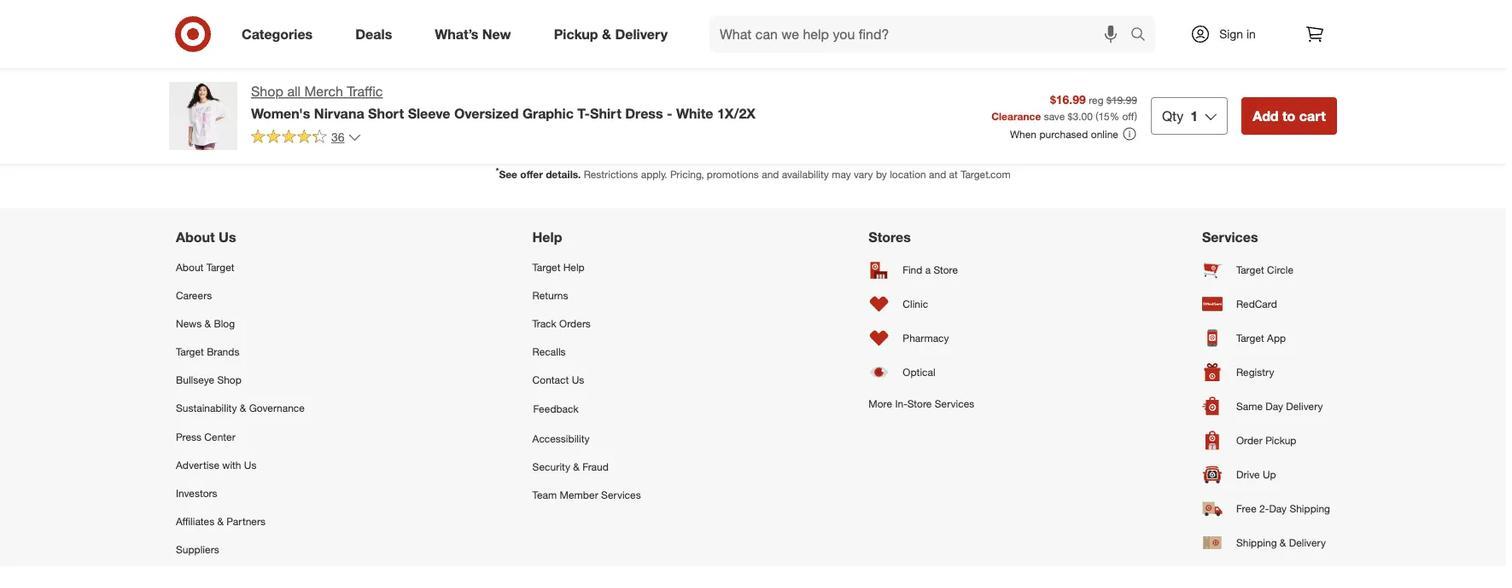 Task type: describe. For each thing, give the bounding box(es) containing it.
pickup & delivery
[[554, 26, 668, 42]]

about target link
[[176, 253, 305, 282]]

by
[[876, 168, 887, 181]]

target for target app
[[1237, 332, 1265, 345]]

advertise with us
[[176, 459, 257, 472]]

target for target help
[[533, 261, 561, 274]]

shipping & delivery link
[[1203, 527, 1331, 561]]

1 horizontal spatial pickup
[[1266, 435, 1297, 447]]

$16.99
[[1050, 92, 1086, 107]]

about us
[[176, 229, 236, 246]]

news
[[176, 318, 202, 330]]

clinic link
[[869, 287, 975, 322]]

& for pickup
[[602, 26, 611, 42]]

registry link
[[1203, 356, 1331, 390]]

member
[[560, 489, 599, 502]]

in
[[1247, 26, 1256, 41]]

about target
[[176, 261, 234, 274]]

careers link
[[176, 282, 305, 310]]

with
[[222, 459, 241, 472]]

accessibility link
[[533, 425, 641, 453]]

add to cart button
[[1242, 97, 1337, 135]]

privacy
[[1020, 81, 1059, 96]]

categories
[[242, 26, 313, 42]]

sustainability & governance link
[[176, 395, 305, 423]]

same day delivery
[[1237, 400, 1323, 413]]

track orders
[[533, 318, 591, 330]]

bullseye shop
[[176, 374, 242, 387]]

add to cart
[[1253, 108, 1326, 124]]

news & blog link
[[176, 310, 305, 338]]

1
[[1191, 108, 1198, 124]]

1 vertical spatial shipping
[[1237, 537, 1277, 550]]

target circle
[[1237, 264, 1294, 277]]

offer
[[520, 168, 543, 181]]

* see offer details. restrictions apply. pricing, promotions and availability may vary by location and at target.com
[[496, 166, 1011, 181]]

target down about us
[[206, 261, 234, 274]]

traffic
[[347, 83, 383, 100]]

dress
[[625, 105, 663, 122]]

press center link
[[176, 423, 305, 451]]

off
[[1123, 110, 1135, 123]]

affiliates & partners link
[[176, 508, 305, 536]]

cart
[[1300, 108, 1326, 124]]

restrictions
[[584, 168, 638, 181]]

recalls link
[[533, 338, 641, 366]]

pickup & delivery link
[[539, 15, 689, 53]]

brands
[[207, 346, 239, 359]]

contact us link
[[533, 366, 641, 395]]

target help
[[533, 261, 585, 274]]

at
[[949, 168, 958, 181]]

same
[[1237, 400, 1263, 413]]

& for affiliates
[[217, 516, 224, 528]]

optical link
[[869, 356, 975, 390]]

0 horizontal spatial services
[[601, 489, 641, 502]]

target app link
[[1203, 322, 1331, 356]]

target help link
[[533, 253, 641, 282]]

search
[[1123, 27, 1164, 44]]

target brands link
[[176, 338, 305, 366]]

2 horizontal spatial services
[[1203, 229, 1259, 246]]

0 horizontal spatial help
[[533, 229, 562, 246]]

security
[[533, 461, 570, 474]]

availability
[[782, 168, 829, 181]]

deals link
[[341, 15, 414, 53]]

what's
[[435, 26, 479, 42]]

advertise
[[176, 459, 219, 472]]

delivery for same day delivery
[[1287, 400, 1323, 413]]

optical
[[903, 366, 936, 379]]

target app
[[1237, 332, 1286, 345]]

15
[[1099, 110, 1110, 123]]

security & fraud link
[[533, 453, 641, 481]]

returns link
[[533, 282, 641, 310]]

& for shipping
[[1280, 537, 1287, 550]]

privacy policy
[[1020, 81, 1094, 96]]

more in-store services
[[869, 398, 975, 410]]

sign in
[[1220, 26, 1256, 41]]

bullseye shop link
[[176, 366, 305, 395]]

)
[[1135, 110, 1138, 123]]

0 vertical spatial shipping
[[1290, 503, 1331, 516]]

shop inside the shop all merch traffic women's nirvana short sleeve oversized graphic t-shirt dress - white 1x/2x
[[251, 83, 284, 100]]

save
[[1044, 110, 1065, 123]]

free 2-day shipping
[[1237, 503, 1331, 516]]

store for in-
[[908, 398, 932, 410]]

fraud
[[583, 461, 609, 474]]

apply.
[[641, 168, 668, 181]]

may
[[832, 168, 851, 181]]

What can we help you find? suggestions appear below search field
[[710, 15, 1135, 53]]

promotions
[[707, 168, 759, 181]]

search button
[[1123, 15, 1164, 56]]



Task type: locate. For each thing, give the bounding box(es) containing it.
services up the target circle
[[1203, 229, 1259, 246]]

2-
[[1260, 503, 1270, 516]]

circle
[[1268, 264, 1294, 277]]

blog
[[214, 318, 235, 330]]

target left the app
[[1237, 332, 1265, 345]]

shirt
[[590, 105, 622, 122]]

2 vertical spatial delivery
[[1289, 537, 1326, 550]]

1 vertical spatial delivery
[[1287, 400, 1323, 413]]

sign in link
[[1176, 15, 1283, 53]]

1 vertical spatial services
[[935, 398, 975, 410]]

feedback button
[[533, 395, 641, 425]]

& right affiliates
[[217, 516, 224, 528]]

affiliates
[[176, 516, 214, 528]]

sustainability
[[176, 402, 237, 415]]

delivery for shipping & delivery
[[1289, 537, 1326, 550]]

delivery down free 2-day shipping
[[1289, 537, 1326, 550]]

delivery up dress
[[615, 26, 668, 42]]

order
[[1237, 435, 1263, 447]]

1x/2x
[[717, 105, 756, 122]]

contact us
[[533, 374, 584, 387]]

delivery up the order pickup
[[1287, 400, 1323, 413]]

2 vertical spatial services
[[601, 489, 641, 502]]

shop up women's
[[251, 83, 284, 100]]

us right contact
[[572, 374, 584, 387]]

0 horizontal spatial and
[[762, 168, 779, 181]]

& for news
[[205, 318, 211, 330]]

0 vertical spatial us
[[219, 229, 236, 246]]

recalls
[[533, 346, 566, 359]]

press center
[[176, 431, 236, 444]]

team member services
[[533, 489, 641, 502]]

see
[[499, 168, 518, 181]]

1 horizontal spatial and
[[929, 168, 947, 181]]

1 horizontal spatial shop
[[251, 83, 284, 100]]

drive
[[1237, 469, 1260, 482]]

free
[[1237, 503, 1257, 516]]

qty
[[1162, 108, 1184, 124]]

2 about from the top
[[176, 261, 204, 274]]

graphic
[[523, 105, 574, 122]]

& up shirt
[[602, 26, 611, 42]]

services
[[1203, 229, 1259, 246], [935, 398, 975, 410], [601, 489, 641, 502]]

store for a
[[934, 264, 958, 277]]

up
[[1263, 469, 1277, 482]]

pharmacy
[[903, 332, 949, 345]]

36 link
[[251, 129, 362, 148]]

deals
[[355, 26, 392, 42]]

1 horizontal spatial help
[[563, 261, 585, 274]]

help up returns link on the left
[[563, 261, 585, 274]]

policy
[[1063, 81, 1094, 96]]

us for contact us
[[572, 374, 584, 387]]

(
[[1096, 110, 1099, 123]]

$16.99 reg $19.99 clearance save $ 3.00 ( 15 % off )
[[992, 92, 1138, 123]]

1 horizontal spatial us
[[244, 459, 257, 472]]

0 vertical spatial pickup
[[554, 26, 598, 42]]

2 vertical spatial us
[[244, 459, 257, 472]]

careers
[[176, 289, 212, 302]]

to
[[1283, 108, 1296, 124]]

find a store link
[[869, 253, 975, 287]]

1 vertical spatial us
[[572, 374, 584, 387]]

more
[[869, 398, 893, 410]]

& down free 2-day shipping
[[1280, 537, 1287, 550]]

2 and from the left
[[929, 168, 947, 181]]

qty 1
[[1162, 108, 1198, 124]]

1 vertical spatial help
[[563, 261, 585, 274]]

target for target brands
[[176, 346, 204, 359]]

location
[[890, 168, 926, 181]]

shop all merch traffic women's nirvana short sleeve oversized graphic t-shirt dress - white 1x/2x
[[251, 83, 756, 122]]

clinic
[[903, 298, 929, 311]]

t-
[[578, 105, 590, 122]]

pickup right 'order' on the bottom of the page
[[1266, 435, 1297, 447]]

0 vertical spatial about
[[176, 229, 215, 246]]

more in-store services link
[[869, 390, 975, 418]]

team member services link
[[533, 481, 641, 510]]

redcard
[[1237, 298, 1278, 311]]

app
[[1268, 332, 1286, 345]]

about up about target on the top
[[176, 229, 215, 246]]

help
[[533, 229, 562, 246], [563, 261, 585, 274]]

suppliers
[[176, 544, 219, 557]]

clearance
[[992, 110, 1041, 123]]

services down "fraud"
[[601, 489, 641, 502]]

& left "fraud"
[[573, 461, 580, 474]]

1 vertical spatial pickup
[[1266, 435, 1297, 447]]

order pickup
[[1237, 435, 1297, 447]]

news & blog
[[176, 318, 235, 330]]

online
[[1091, 128, 1119, 141]]

1 about from the top
[[176, 229, 215, 246]]

target circle link
[[1203, 253, 1331, 287]]

$
[[1068, 110, 1073, 123]]

what's new link
[[420, 15, 533, 53]]

delivery for pickup & delivery
[[615, 26, 668, 42]]

about for about target
[[176, 261, 204, 274]]

target left circle
[[1237, 264, 1265, 277]]

investors
[[176, 487, 217, 500]]

target down news
[[176, 346, 204, 359]]

add
[[1253, 108, 1279, 124]]

free 2-day shipping link
[[1203, 492, 1331, 527]]

0 vertical spatial shop
[[251, 83, 284, 100]]

shop inside 'link'
[[217, 374, 242, 387]]

sustainability & governance
[[176, 402, 305, 415]]

0 vertical spatial delivery
[[615, 26, 668, 42]]

find
[[903, 264, 923, 277]]

image of women's nirvana short sleeve oversized graphic t-shirt dress - white 1x/2x image
[[169, 82, 237, 150]]

& down 'bullseye shop' 'link'
[[240, 402, 246, 415]]

governance
[[249, 402, 305, 415]]

about
[[176, 229, 215, 246], [176, 261, 204, 274]]

pickup right new
[[554, 26, 598, 42]]

services down optical link
[[935, 398, 975, 410]]

1 vertical spatial store
[[908, 398, 932, 410]]

vary
[[854, 168, 873, 181]]

security & fraud
[[533, 461, 609, 474]]

us inside contact us "link"
[[572, 374, 584, 387]]

store down optical link
[[908, 398, 932, 410]]

None text field
[[721, 69, 908, 107]]

0 horizontal spatial shipping
[[1237, 537, 1277, 550]]

merch
[[304, 83, 343, 100]]

day right same
[[1266, 400, 1284, 413]]

press
[[176, 431, 202, 444]]

2 horizontal spatial us
[[572, 374, 584, 387]]

categories link
[[227, 15, 334, 53]]

3.00
[[1073, 110, 1093, 123]]

when purchased online
[[1010, 128, 1119, 141]]

& left blog
[[205, 318, 211, 330]]

in-
[[895, 398, 908, 410]]

1 horizontal spatial shipping
[[1290, 503, 1331, 516]]

store
[[934, 264, 958, 277], [908, 398, 932, 410]]

1 and from the left
[[762, 168, 779, 181]]

us up the about target link
[[219, 229, 236, 246]]

and left at
[[929, 168, 947, 181]]

redcard link
[[1203, 287, 1331, 322]]

sign
[[1220, 26, 1244, 41]]

help up target help
[[533, 229, 562, 246]]

target up returns on the bottom
[[533, 261, 561, 274]]

1 vertical spatial shop
[[217, 374, 242, 387]]

and left availability
[[762, 168, 779, 181]]

shipping down 2-
[[1237, 537, 1277, 550]]

0 vertical spatial day
[[1266, 400, 1284, 413]]

us right with
[[244, 459, 257, 472]]

target
[[206, 261, 234, 274], [533, 261, 561, 274], [1237, 264, 1265, 277], [1237, 332, 1265, 345], [176, 346, 204, 359]]

1 horizontal spatial store
[[934, 264, 958, 277]]

us inside advertise with us link
[[244, 459, 257, 472]]

pickup
[[554, 26, 598, 42], [1266, 435, 1297, 447]]

shop down brands
[[217, 374, 242, 387]]

privacy policy link
[[1020, 80, 1094, 97]]

-
[[667, 105, 673, 122]]

0 horizontal spatial us
[[219, 229, 236, 246]]

shipping up shipping & delivery
[[1290, 503, 1331, 516]]

0 horizontal spatial store
[[908, 398, 932, 410]]

0 vertical spatial store
[[934, 264, 958, 277]]

0 vertical spatial services
[[1203, 229, 1259, 246]]

0 vertical spatial help
[[533, 229, 562, 246]]

& for sustainability
[[240, 402, 246, 415]]

purchased
[[1040, 128, 1088, 141]]

1 vertical spatial day
[[1270, 503, 1287, 516]]

1 vertical spatial about
[[176, 261, 204, 274]]

about for about us
[[176, 229, 215, 246]]

0 horizontal spatial shop
[[217, 374, 242, 387]]

target for target circle
[[1237, 264, 1265, 277]]

1 horizontal spatial services
[[935, 398, 975, 410]]

day right free
[[1270, 503, 1287, 516]]

feedback
[[533, 403, 579, 416]]

us for about us
[[219, 229, 236, 246]]

what's new
[[435, 26, 511, 42]]

track orders link
[[533, 310, 641, 338]]

team
[[533, 489, 557, 502]]

& for security
[[573, 461, 580, 474]]

store right a
[[934, 264, 958, 277]]

%
[[1110, 110, 1120, 123]]

0 horizontal spatial pickup
[[554, 26, 598, 42]]

about up careers on the left bottom of the page
[[176, 261, 204, 274]]



Task type: vqa. For each thing, say whether or not it's contained in the screenshot.
"Restrictions"
yes



